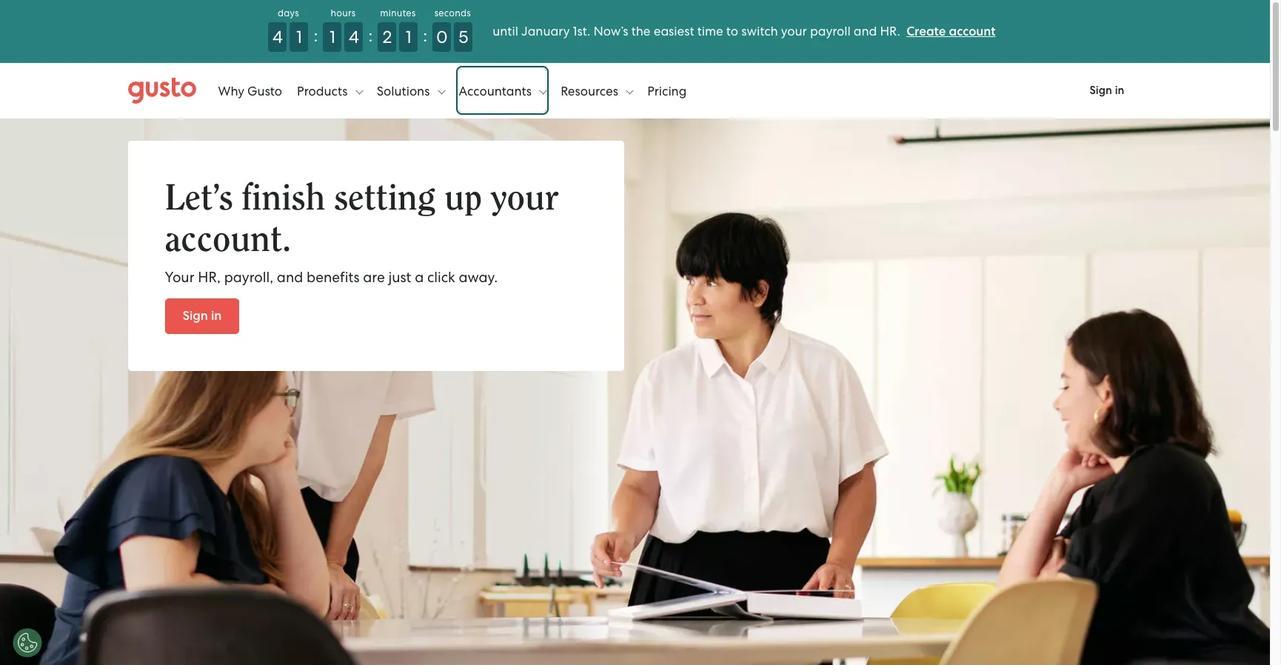 Task type: locate. For each thing, give the bounding box(es) containing it.
0 horizontal spatial and
[[277, 269, 303, 286]]

1 vertical spatial and
[[277, 269, 303, 286]]

switch
[[742, 24, 778, 39]]

setting
[[334, 180, 436, 216]]

1 horizontal spatial sign in link
[[1072, 74, 1143, 107]]

1 horizontal spatial sign in
[[1090, 84, 1125, 97]]

: left 2
[[368, 25, 373, 46]]

0 horizontal spatial :
[[314, 25, 318, 46]]

1 horizontal spatial your
[[781, 24, 807, 39]]

in
[[1115, 84, 1125, 97], [211, 308, 222, 324]]

1 for 4
[[296, 27, 302, 47]]

: for 4
[[314, 25, 318, 46]]

: for 1
[[368, 25, 373, 46]]

hours
[[331, 7, 356, 19]]

accountants button
[[459, 69, 547, 113]]

seconds
[[435, 7, 471, 19]]

0 vertical spatial in
[[1115, 84, 1125, 97]]

pricing
[[648, 83, 687, 98]]

payroll,
[[224, 269, 273, 286]]

1 down days
[[296, 27, 302, 47]]

create
[[907, 24, 946, 39]]

: up products
[[314, 25, 318, 46]]

0 horizontal spatial sign in link
[[165, 299, 240, 334]]

your
[[165, 269, 195, 286]]

why gusto
[[218, 83, 282, 98]]

gusto
[[248, 83, 282, 98]]

4 down hours
[[349, 27, 359, 47]]

account.
[[165, 222, 291, 258]]

4
[[273, 27, 283, 47], [349, 27, 359, 47]]

up
[[444, 180, 482, 216]]

until
[[493, 24, 519, 39]]

and inside let's finish setting up your account. main content
[[277, 269, 303, 286]]

0 vertical spatial sign
[[1090, 84, 1113, 97]]

2 horizontal spatial 1
[[406, 27, 412, 47]]

your right up
[[491, 180, 559, 216]]

1 horizontal spatial :
[[368, 25, 373, 46]]

3 : from the left
[[423, 25, 428, 46]]

your right switch
[[781, 24, 807, 39]]

products button
[[297, 69, 363, 113]]

payroll
[[810, 24, 851, 39]]

0 horizontal spatial in
[[211, 308, 222, 324]]

your inside until january 1st. now's the easiest time to switch your payroll and hr. create account
[[781, 24, 807, 39]]

are
[[363, 269, 385, 286]]

1 horizontal spatial and
[[854, 24, 877, 39]]

let's
[[165, 180, 233, 216]]

account
[[949, 24, 996, 39]]

2 4 from the left
[[349, 27, 359, 47]]

and right payroll,
[[277, 269, 303, 286]]

4 down days
[[273, 27, 283, 47]]

sign in
[[1090, 84, 1125, 97], [183, 308, 222, 324]]

0 vertical spatial your
[[781, 24, 807, 39]]

solutions button
[[377, 69, 445, 113]]

1 1 from the left
[[296, 27, 302, 47]]

let's finish setting up your account. main content
[[0, 119, 1270, 665]]

: left 0
[[423, 25, 428, 46]]

sign in link
[[1072, 74, 1143, 107], [165, 299, 240, 334]]

your
[[781, 24, 807, 39], [491, 180, 559, 216]]

sign in inside main element
[[1090, 84, 1125, 97]]

1 : from the left
[[314, 25, 318, 46]]

0 horizontal spatial sign in
[[183, 308, 222, 324]]

1 horizontal spatial sign
[[1090, 84, 1113, 97]]

1st.
[[573, 24, 591, 39]]

0 vertical spatial and
[[854, 24, 877, 39]]

3 1 from the left
[[406, 27, 412, 47]]

1 vertical spatial sign in link
[[165, 299, 240, 334]]

2 1 from the left
[[330, 27, 336, 47]]

and
[[854, 24, 877, 39], [277, 269, 303, 286]]

0 vertical spatial sign in
[[1090, 84, 1125, 97]]

main element
[[128, 69, 1143, 113]]

1
[[296, 27, 302, 47], [330, 27, 336, 47], [406, 27, 412, 47]]

why
[[218, 83, 244, 98]]

until january 1st. now's the easiest time to switch your payroll and hr. create account
[[493, 24, 996, 39]]

sign
[[1090, 84, 1113, 97], [183, 308, 208, 324]]

products
[[297, 83, 351, 98]]

let's finish setting up your account.
[[165, 180, 559, 258]]

easiest
[[654, 24, 694, 39]]

2 : from the left
[[368, 25, 373, 46]]

5
[[459, 27, 469, 47]]

0 horizontal spatial 1
[[296, 27, 302, 47]]

1 horizontal spatial 4
[[349, 27, 359, 47]]

2 horizontal spatial :
[[423, 25, 428, 46]]

0 horizontal spatial 4
[[273, 27, 283, 47]]

1 vertical spatial in
[[211, 308, 222, 324]]

1 right 2
[[406, 27, 412, 47]]

:
[[314, 25, 318, 46], [368, 25, 373, 46], [423, 25, 428, 46]]

0
[[436, 27, 448, 47]]

1 horizontal spatial in
[[1115, 84, 1125, 97]]

and left hr.
[[854, 24, 877, 39]]

1 horizontal spatial 1
[[330, 27, 336, 47]]

1 vertical spatial sign in
[[183, 308, 222, 324]]

and inside until january 1st. now's the easiest time to switch your payroll and hr. create account
[[854, 24, 877, 39]]

1 vertical spatial your
[[491, 180, 559, 216]]

0 horizontal spatial your
[[491, 180, 559, 216]]

accountants
[[459, 83, 535, 98]]

your inside let's finish setting up your account.
[[491, 180, 559, 216]]

away.
[[459, 269, 498, 286]]

0 horizontal spatial sign
[[183, 308, 208, 324]]

1 vertical spatial sign
[[183, 308, 208, 324]]

0 vertical spatial sign in link
[[1072, 74, 1143, 107]]

your hr, payroll, and benefits are just a click away.
[[165, 269, 498, 286]]

1 down hours
[[330, 27, 336, 47]]



Task type: vqa. For each thing, say whether or not it's contained in the screenshot.
It
no



Task type: describe. For each thing, give the bounding box(es) containing it.
click
[[427, 269, 455, 286]]

benefits
[[307, 269, 360, 286]]

1 for 2
[[406, 27, 412, 47]]

hr,
[[198, 269, 221, 286]]

sign inside main element
[[1090, 84, 1113, 97]]

create account link
[[907, 24, 996, 39]]

minutes
[[380, 7, 416, 19]]

online payroll services, hr, and benefits | gusto image
[[128, 77, 196, 104]]

sign in link inside let's finish setting up your account. main content
[[165, 299, 240, 334]]

a
[[415, 269, 424, 286]]

resources button
[[561, 69, 634, 113]]

sign inside let's finish setting up your account. main content
[[183, 308, 208, 324]]

solutions
[[377, 83, 433, 98]]

january
[[522, 24, 570, 39]]

now's
[[594, 24, 629, 39]]

2
[[383, 27, 392, 47]]

the
[[632, 24, 651, 39]]

resources
[[561, 83, 622, 98]]

in inside let's finish setting up your account. main content
[[211, 308, 222, 324]]

: for 2
[[423, 25, 428, 46]]

finish
[[242, 180, 325, 216]]

1 4 from the left
[[273, 27, 283, 47]]

in inside main element
[[1115, 84, 1125, 97]]

to
[[727, 24, 739, 39]]

just
[[389, 269, 411, 286]]

pricing link
[[648, 69, 687, 113]]

sign in link inside main element
[[1072, 74, 1143, 107]]

why gusto link
[[218, 69, 282, 113]]

days
[[278, 7, 299, 19]]

time
[[698, 24, 724, 39]]

sign in inside let's finish setting up your account. main content
[[183, 308, 222, 324]]

hr.
[[880, 24, 901, 39]]



